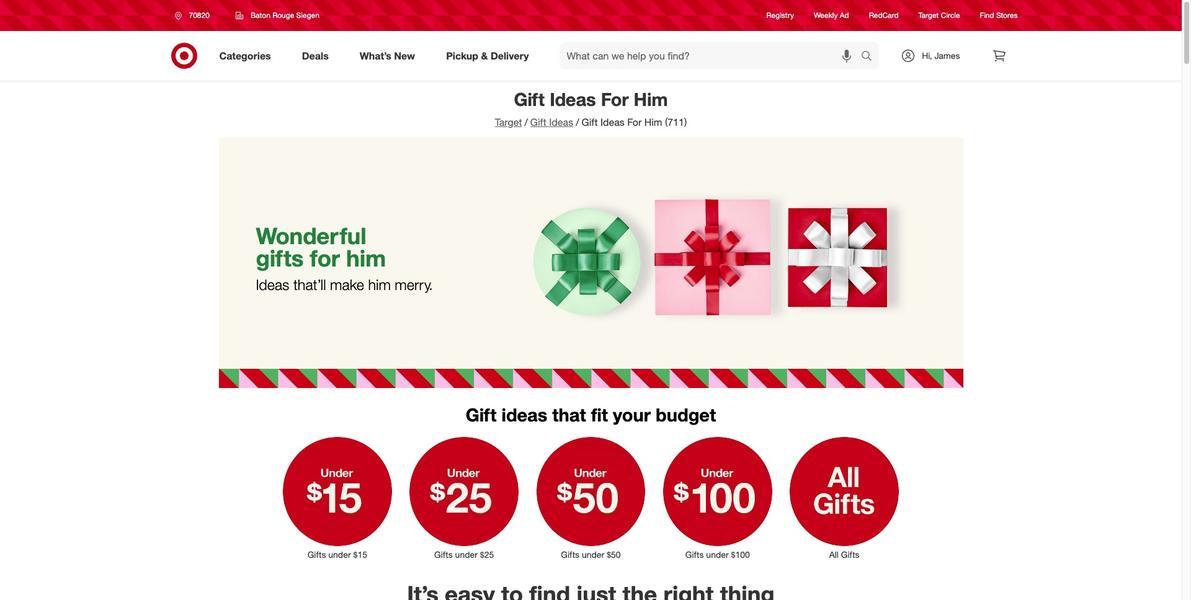 Task type: describe. For each thing, give the bounding box(es) containing it.
ad
[[840, 11, 849, 20]]

gift ideas that fit your budget
[[466, 404, 716, 427]]

&
[[481, 49, 488, 62]]

deals
[[302, 49, 329, 62]]

redcard
[[869, 11, 899, 20]]

weekly
[[814, 11, 838, 20]]

70820
[[189, 11, 210, 20]]

redcard link
[[869, 10, 899, 21]]

ideas inside wonderful gifts for him ideas that'll make him merry.
[[256, 276, 289, 294]]

search button
[[856, 42, 886, 72]]

ideas right gift ideas link
[[601, 116, 625, 128]]

categories link
[[209, 42, 287, 70]]

(711)
[[665, 116, 687, 128]]

weekly ad
[[814, 11, 849, 20]]

all
[[829, 550, 839, 560]]

stores
[[997, 11, 1018, 20]]

what's new
[[360, 49, 415, 62]]

delivery
[[491, 49, 529, 62]]

registry link
[[767, 10, 794, 21]]

categories
[[219, 49, 271, 62]]

baton rouge siegen
[[251, 11, 320, 20]]

$50
[[607, 550, 621, 560]]

gifts under $25 link
[[401, 435, 528, 562]]

What can we help you find? suggestions appear below search field
[[559, 42, 865, 70]]

$15
[[353, 550, 367, 560]]

search
[[856, 51, 886, 63]]

gift left ideas
[[466, 404, 497, 427]]

1 / from the left
[[525, 116, 528, 128]]

new
[[394, 49, 415, 62]]

gifts for gifts under $25
[[434, 550, 453, 560]]

hi,
[[922, 50, 932, 61]]

gifts under $15
[[308, 550, 367, 560]]

find stores link
[[980, 10, 1018, 21]]

ideas right target link
[[549, 116, 573, 128]]

target circle link
[[919, 10, 960, 21]]

find
[[980, 11, 995, 20]]

that
[[553, 404, 586, 427]]

rouge
[[273, 11, 294, 20]]

that'll
[[293, 276, 326, 294]]

registry
[[767, 11, 794, 20]]

gifts
[[256, 245, 304, 273]]

all gifts
[[829, 550, 860, 560]]

target link
[[495, 116, 522, 128]]

target inside gift ideas for him target / gift ideas / gift ideas for him (711)
[[495, 116, 522, 128]]

gifts under $15 link
[[274, 435, 401, 562]]

merry.
[[395, 276, 433, 294]]

1 vertical spatial for
[[628, 116, 642, 128]]

1 vertical spatial him
[[368, 276, 391, 294]]

your
[[613, 404, 651, 427]]

under for $100
[[706, 550, 729, 560]]

gift right gift ideas link
[[582, 116, 598, 128]]

gift right target link
[[530, 116, 547, 128]]

gifts under $50
[[561, 550, 621, 560]]

pickup & delivery link
[[436, 42, 545, 70]]

ideas up gift ideas link
[[550, 88, 596, 110]]

gifts under $100
[[686, 550, 750, 560]]

pickup
[[446, 49, 478, 62]]

gifts under $25
[[434, 550, 494, 560]]



Task type: vqa. For each thing, say whether or not it's contained in the screenshot.
* See Offer Details. Restrictions Apply. Pricing, Promotions And Availability May Vary By Location And At Target.Com
no



Task type: locate. For each thing, give the bounding box(es) containing it.
under left $25
[[455, 550, 478, 560]]

$25
[[480, 550, 494, 560]]

circle
[[941, 11, 960, 20]]

ideas
[[502, 404, 548, 427]]

under left the $15 in the bottom left of the page
[[328, 550, 351, 560]]

under left $50
[[582, 550, 605, 560]]

gift
[[514, 88, 545, 110], [530, 116, 547, 128], [582, 116, 598, 128], [466, 404, 497, 427]]

3 gifts from the left
[[561, 550, 580, 560]]

4 gifts from the left
[[686, 550, 704, 560]]

baton rouge siegen button
[[228, 4, 328, 27]]

deals link
[[291, 42, 344, 70]]

him up make
[[346, 245, 386, 273]]

him left (711)
[[645, 116, 662, 128]]

james
[[935, 50, 960, 61]]

for
[[310, 245, 340, 273]]

him up (711)
[[634, 88, 668, 110]]

0 vertical spatial for
[[601, 88, 629, 110]]

wonderful gifts for him ideas that'll make him merry.
[[256, 222, 433, 294]]

gifts for gifts under $15
[[308, 550, 326, 560]]

gifts left $100
[[686, 550, 704, 560]]

5 gifts from the left
[[841, 550, 860, 560]]

gifts for gifts under $100
[[686, 550, 704, 560]]

ideas down gifts
[[256, 276, 289, 294]]

gift up target link
[[514, 88, 545, 110]]

under inside "link"
[[706, 550, 729, 560]]

for
[[601, 88, 629, 110], [628, 116, 642, 128]]

0 horizontal spatial target
[[495, 116, 522, 128]]

budget
[[656, 404, 716, 427]]

gifts under $50 link
[[528, 435, 654, 562]]

target left circle
[[919, 11, 939, 20]]

70820 button
[[167, 4, 223, 27]]

4 under from the left
[[706, 550, 729, 560]]

under for $50
[[582, 550, 605, 560]]

0 vertical spatial target
[[919, 11, 939, 20]]

1 horizontal spatial /
[[576, 116, 579, 128]]

gifts under $100 link
[[654, 435, 781, 562]]

gifts left $25
[[434, 550, 453, 560]]

under for $25
[[455, 550, 478, 560]]

make
[[330, 276, 364, 294]]

ideas
[[550, 88, 596, 110], [549, 116, 573, 128], [601, 116, 625, 128], [256, 276, 289, 294]]

1 vertical spatial him
[[645, 116, 662, 128]]

baton
[[251, 11, 270, 20]]

wonderful
[[256, 222, 367, 250]]

1 vertical spatial target
[[495, 116, 522, 128]]

under for $15
[[328, 550, 351, 560]]

1 gifts from the left
[[308, 550, 326, 560]]

/ right target link
[[525, 116, 528, 128]]

2 gifts from the left
[[434, 550, 453, 560]]

all gifts link
[[781, 435, 908, 562]]

him
[[346, 245, 386, 273], [368, 276, 391, 294]]

under left $100
[[706, 550, 729, 560]]

/ right gift ideas link
[[576, 116, 579, 128]]

find stores
[[980, 11, 1018, 20]]

0 vertical spatial him
[[346, 245, 386, 273]]

target
[[919, 11, 939, 20], [495, 116, 522, 128]]

target circle
[[919, 11, 960, 20]]

what's
[[360, 49, 392, 62]]

target left gift ideas link
[[495, 116, 522, 128]]

gifts
[[308, 550, 326, 560], [434, 550, 453, 560], [561, 550, 580, 560], [686, 550, 704, 560], [841, 550, 860, 560]]

gift ideas link
[[530, 116, 573, 128]]

gifts for gifts under $50
[[561, 550, 580, 560]]

0 vertical spatial him
[[634, 88, 668, 110]]

0 horizontal spatial /
[[525, 116, 528, 128]]

what's new link
[[349, 42, 431, 70]]

weekly ad link
[[814, 10, 849, 21]]

him
[[634, 88, 668, 110], [645, 116, 662, 128]]

gifts right all
[[841, 550, 860, 560]]

under
[[328, 550, 351, 560], [455, 550, 478, 560], [582, 550, 605, 560], [706, 550, 729, 560]]

gift ideas for him target / gift ideas / gift ideas for him (711)
[[495, 88, 687, 128]]

gifts left $50
[[561, 550, 580, 560]]

2 / from the left
[[576, 116, 579, 128]]

gifts inside "link"
[[686, 550, 704, 560]]

fit
[[591, 404, 608, 427]]

$100
[[731, 550, 750, 560]]

pickup & delivery
[[446, 49, 529, 62]]

him right make
[[368, 276, 391, 294]]

2 under from the left
[[455, 550, 478, 560]]

3 under from the left
[[582, 550, 605, 560]]

hi, james
[[922, 50, 960, 61]]

gifts left the $15 in the bottom left of the page
[[308, 550, 326, 560]]

/
[[525, 116, 528, 128], [576, 116, 579, 128]]

1 under from the left
[[328, 550, 351, 560]]

siegen
[[296, 11, 320, 20]]

1 horizontal spatial target
[[919, 11, 939, 20]]



